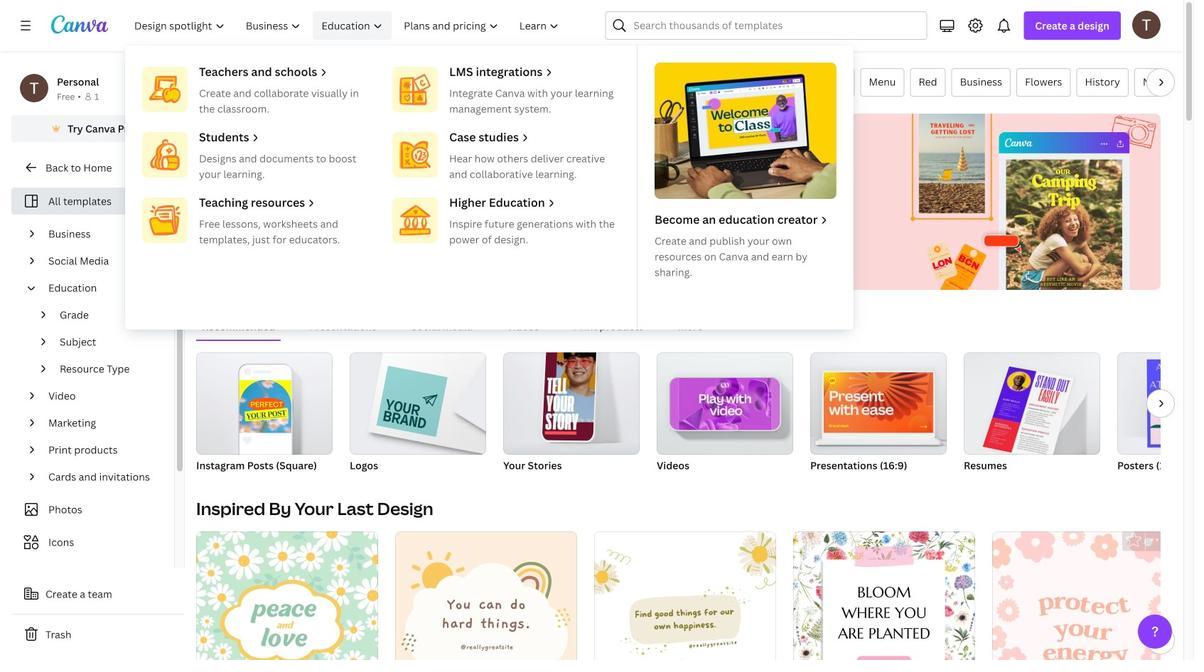 Task type: locate. For each thing, give the bounding box(es) containing it.
instagram post (square) image
[[196, 353, 333, 455], [239, 380, 291, 433]]

trendy travel templates image
[[896, 114, 1161, 290]]

video image
[[657, 353, 793, 455], [679, 378, 771, 430]]

your story image
[[542, 344, 596, 441], [503, 353, 640, 455]]

None search field
[[605, 11, 927, 40]]

menu
[[125, 45, 854, 330]]

resume image
[[964, 353, 1100, 455], [983, 367, 1074, 461]]

logo image
[[350, 353, 486, 455], [376, 366, 448, 437]]

pretty floral border spring quote instagram post image
[[793, 532, 975, 660]]

yellow and light green cute floral quote peace and love instagram post image
[[196, 532, 378, 660]]

yellow beige cute quote instagram post image
[[395, 532, 577, 660]]

poster (18 × 24 in portrait) image
[[1117, 353, 1194, 455], [1147, 360, 1194, 448]]

presentation (16:9) image
[[810, 353, 947, 455], [824, 372, 933, 433]]



Task type: vqa. For each thing, say whether or not it's contained in the screenshot.
Studies
no



Task type: describe. For each thing, give the bounding box(es) containing it.
pink bold colorful illustration flowers quote instagram post image
[[992, 532, 1174, 660]]

Search search field
[[634, 12, 918, 39]]

terry turtle image
[[1132, 10, 1161, 39]]

top level navigation element
[[125, 11, 854, 330]]

beige green cute minimalist quote instagram post image
[[594, 532, 776, 660]]



